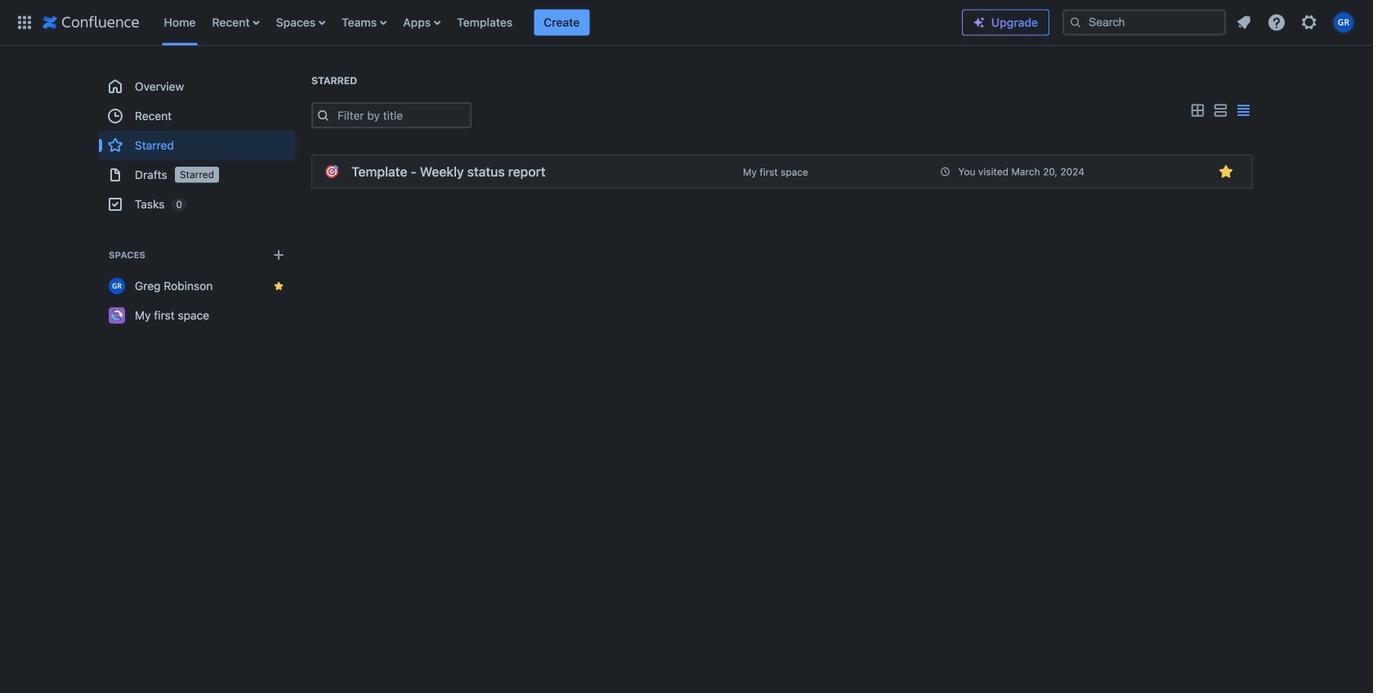 Task type: vqa. For each thing, say whether or not it's contained in the screenshot.
WIDGET
no



Task type: locate. For each thing, give the bounding box(es) containing it.
create a space image
[[269, 245, 289, 265]]

cards image
[[1188, 101, 1208, 121]]

compact list image
[[1234, 101, 1253, 121]]

0 horizontal spatial list
[[156, 0, 962, 45]]

list
[[156, 0, 962, 45], [1230, 8, 1364, 37]]

confluence image
[[43, 13, 139, 32], [43, 13, 139, 32]]

list for premium image
[[1230, 8, 1364, 37]]

list item
[[534, 9, 590, 36]]

1 horizontal spatial list
[[1230, 8, 1364, 37]]

group
[[99, 72, 295, 219]]

unstar image
[[1217, 162, 1236, 182]]

None search field
[[1063, 9, 1226, 36]]

global element
[[10, 0, 962, 45]]

settings icon image
[[1300, 13, 1320, 32]]

unstar this space image
[[272, 280, 285, 293]]

Filter by title field
[[333, 104, 470, 127]]

notification icon image
[[1235, 13, 1254, 32]]

banner
[[0, 0, 1374, 46]]



Task type: describe. For each thing, give the bounding box(es) containing it.
:dart: image
[[325, 165, 338, 178]]

:dart: image
[[325, 165, 338, 178]]

search image
[[1069, 16, 1082, 29]]

help icon image
[[1267, 13, 1287, 32]]

list for appswitcher icon
[[156, 0, 962, 45]]

premium image
[[973, 16, 986, 29]]

list image
[[1211, 101, 1230, 121]]

appswitcher icon image
[[15, 13, 34, 32]]

Search field
[[1063, 9, 1226, 36]]

list item inside 'list'
[[534, 9, 590, 36]]



